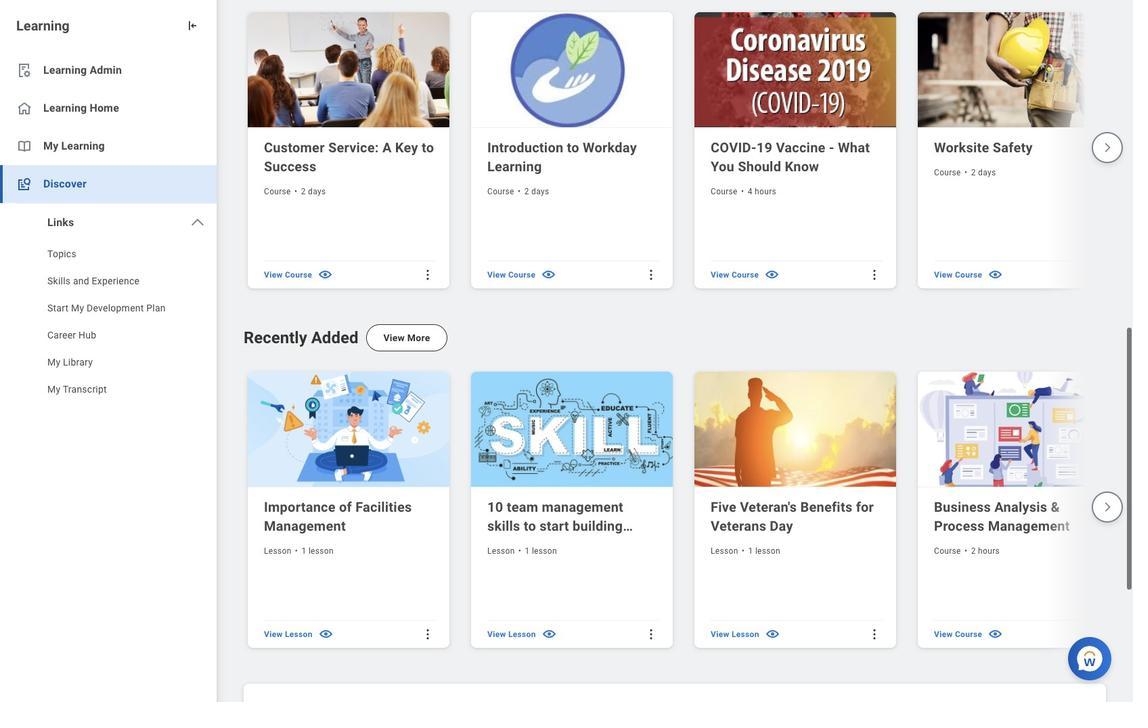Task type: vqa. For each thing, say whether or not it's contained in the screenshot.
second Management from right
yes



Task type: describe. For each thing, give the bounding box(es) containing it.
10
[[487, 499, 503, 515]]

view for introduction to workday learning
[[487, 270, 506, 280]]

related actions vertical image for 10 team management skills to start building today
[[645, 628, 658, 641]]

start
[[540, 518, 569, 534]]

transcript
[[63, 384, 107, 395]]

five veteran's benefits for veterans day
[[711, 499, 874, 534]]

learning for learning home
[[43, 102, 87, 114]]

covid-19 vaccine - what you should know image
[[695, 12, 899, 128]]

1 for team
[[525, 546, 530, 556]]

lesson for veteran's
[[756, 546, 781, 556]]

home
[[90, 102, 119, 114]]

view inside button
[[384, 332, 405, 343]]

management
[[542, 499, 624, 515]]

benefits
[[801, 499, 853, 515]]

home image
[[16, 100, 32, 116]]

importance
[[264, 499, 336, 515]]

career hub link
[[0, 323, 217, 350]]

key
[[395, 139, 418, 156]]

added
[[311, 328, 358, 347]]

introduction
[[487, 139, 564, 156]]

covid-19 vaccine - what you should know link
[[711, 138, 883, 176]]

you
[[711, 158, 735, 175]]

introduction to workday learning
[[487, 139, 637, 175]]

a
[[382, 139, 392, 156]]

service:
[[328, 139, 379, 156]]

2 for business
[[971, 546, 976, 556]]

visible image for introduction to workday learning
[[541, 267, 557, 283]]

chevron up image
[[190, 215, 206, 231]]

hub
[[79, 330, 96, 341]]

10 team management skills to start building today
[[487, 499, 624, 553]]

2 days for customer
[[301, 187, 326, 196]]

2 for worksite
[[971, 168, 976, 177]]

five veteran's benefits for veterans day image
[[695, 372, 899, 487]]

management inside business analysis & process management
[[988, 518, 1070, 534]]

start my development plan
[[47, 303, 166, 313]]

visible image for customer service: a key to success
[[318, 267, 333, 283]]

analysis
[[995, 499, 1048, 515]]

topics link
[[0, 242, 217, 269]]

more
[[407, 332, 430, 343]]

2 days for introduction
[[525, 187, 549, 196]]

know
[[785, 158, 819, 175]]

10 team management skills to start building today image
[[471, 372, 676, 487]]

2 for customer
[[301, 187, 306, 196]]

my learning link
[[0, 127, 217, 165]]

worksite safety
[[934, 139, 1033, 156]]

days for introduction
[[532, 187, 549, 196]]

view lesson for five veteran's benefits for veterans day
[[711, 630, 759, 639]]

business analysis & process management
[[934, 499, 1070, 534]]

transformation import image
[[186, 19, 199, 32]]

hours for you
[[755, 187, 777, 196]]

list containing customer service: a key to success
[[244, 8, 1133, 292]]

2 days for worksite
[[971, 168, 996, 177]]

days for customer
[[308, 187, 326, 196]]

day
[[770, 518, 793, 534]]

discover
[[43, 177, 87, 190]]

of
[[339, 499, 352, 515]]

learning for learning
[[16, 18, 70, 34]]

business analysis & process management image
[[918, 372, 1123, 487]]

view course for customer service: a key to success
[[264, 270, 312, 280]]

visible image
[[988, 267, 1004, 283]]

view for importance of facilities management
[[264, 630, 283, 639]]

career hub
[[47, 330, 96, 341]]

view for 10 team management skills to start building today
[[487, 630, 506, 639]]

workday
[[583, 139, 637, 156]]

building
[[573, 518, 623, 534]]

my library
[[47, 357, 93, 368]]

worksite safety image
[[918, 12, 1123, 128]]

learning home link
[[0, 89, 217, 127]]

related actions vertical image for customer service: a key to success
[[421, 268, 435, 282]]

learning admin link
[[0, 51, 217, 89]]

my for my transcript
[[47, 384, 60, 395]]

business
[[934, 499, 991, 515]]

covid-19 vaccine - what you should know
[[711, 139, 870, 175]]

start
[[47, 303, 69, 313]]

my transcript link
[[0, 377, 217, 404]]

admin
[[90, 64, 122, 77]]

my for my learning
[[43, 139, 58, 152]]

process
[[934, 518, 985, 534]]

and
[[73, 276, 89, 286]]

for
[[856, 499, 874, 515]]

management inside "importance of facilities management"
[[264, 518, 346, 534]]

related actions vertical image
[[645, 268, 658, 282]]

view for business analysis & process management
[[934, 630, 953, 639]]

team
[[507, 499, 538, 515]]

related actions vertical image for importance of facilities management
[[421, 628, 435, 641]]

today
[[487, 537, 522, 553]]

business analysis & process management link
[[934, 498, 1106, 535]]

learning admin
[[43, 64, 122, 77]]

skills and experience link
[[0, 269, 217, 296]]

experience
[[92, 276, 140, 286]]

to for management
[[524, 518, 536, 534]]

related actions vertical image for five veteran's benefits for veterans day
[[868, 628, 882, 641]]

success
[[264, 158, 316, 175]]

facilities
[[356, 499, 412, 515]]

learning for learning admin
[[43, 64, 87, 77]]

five veteran's benefits for veterans day link
[[711, 498, 883, 535]]

veteran's
[[740, 499, 797, 515]]

to inside introduction to workday learning
[[567, 139, 579, 156]]



Task type: locate. For each thing, give the bounding box(es) containing it.
plan
[[146, 303, 166, 313]]

book open image
[[16, 138, 32, 154]]

1 down veterans
[[749, 546, 753, 556]]

&
[[1051, 499, 1060, 515]]

view for customer service: a key to success
[[264, 270, 283, 280]]

my transcript
[[47, 384, 107, 395]]

2 horizontal spatial lesson
[[756, 546, 781, 556]]

0 horizontal spatial lesson
[[309, 546, 334, 556]]

1 vertical spatial chevron right image
[[1102, 501, 1114, 513]]

learning left admin
[[43, 64, 87, 77]]

1 lesson down start
[[525, 546, 557, 556]]

days down introduction to workday learning
[[532, 187, 549, 196]]

0 horizontal spatial view lesson
[[264, 630, 313, 639]]

to
[[422, 139, 434, 156], [567, 139, 579, 156], [524, 518, 536, 534]]

my left the transcript
[[47, 384, 60, 395]]

to inside 10 team management skills to start building today
[[524, 518, 536, 534]]

importance of facilities management link
[[264, 498, 436, 535]]

1 1 from the left
[[302, 546, 306, 556]]

2 horizontal spatial 1
[[749, 546, 753, 556]]

1 horizontal spatial to
[[524, 518, 536, 534]]

visible image for business analysis & process management
[[988, 627, 1004, 642]]

to right key
[[422, 139, 434, 156]]

2 lesson from the left
[[532, 546, 557, 556]]

lesson for of
[[309, 546, 334, 556]]

view for five veteran's benefits for veterans day
[[711, 630, 730, 639]]

1 horizontal spatial 1 lesson
[[525, 546, 557, 556]]

report parameter image
[[16, 62, 32, 79]]

list
[[244, 8, 1133, 292], [0, 51, 217, 404], [0, 242, 217, 404], [244, 368, 1133, 651]]

2 days
[[971, 168, 996, 177], [301, 187, 326, 196], [525, 187, 549, 196]]

visible image for 10 team management skills to start building today
[[541, 627, 557, 642]]

10 team management skills to start building today link
[[487, 498, 659, 553]]

library
[[63, 357, 93, 368]]

1 horizontal spatial hours
[[978, 546, 1000, 556]]

2 management from the left
[[988, 518, 1070, 534]]

view lesson for 10 team management skills to start building today
[[487, 630, 536, 639]]

to inside customer service: a key to success
[[422, 139, 434, 156]]

1 down the importance in the left of the page
[[302, 546, 306, 556]]

2 days down worksite safety
[[971, 168, 996, 177]]

2 1 from the left
[[525, 546, 530, 556]]

career
[[47, 330, 76, 341]]

view lesson for importance of facilities management
[[264, 630, 313, 639]]

lesson
[[264, 546, 292, 556], [487, 546, 515, 556], [711, 546, 738, 556], [285, 630, 313, 639], [508, 630, 536, 639], [732, 630, 759, 639]]

my for my library
[[47, 357, 60, 368]]

customer service: a key to success link
[[264, 138, 436, 176]]

to left workday on the right top
[[567, 139, 579, 156]]

days for worksite
[[978, 168, 996, 177]]

days down worksite safety
[[978, 168, 996, 177]]

4 hours
[[748, 187, 777, 196]]

0 horizontal spatial 1 lesson
[[302, 546, 334, 556]]

lesson down day
[[756, 546, 781, 556]]

view
[[264, 270, 283, 280], [487, 270, 506, 280], [711, 270, 730, 280], [934, 270, 953, 280], [384, 332, 405, 343], [264, 630, 283, 639], [487, 630, 506, 639], [711, 630, 730, 639], [934, 630, 953, 639]]

3 lesson from the left
[[756, 546, 781, 556]]

1 for veteran's
[[749, 546, 753, 556]]

importance of facilities management
[[264, 499, 412, 534]]

view course for introduction to workday learning
[[487, 270, 536, 280]]

visible image for covid-19 vaccine - what you should know
[[765, 267, 780, 283]]

introduction to workday learning link
[[487, 138, 659, 176]]

2 hours
[[971, 546, 1000, 556]]

skills and experience
[[47, 276, 140, 286]]

0 vertical spatial chevron right image
[[1102, 142, 1114, 154]]

1 horizontal spatial 2 days
[[525, 187, 549, 196]]

my learning
[[43, 139, 105, 152]]

1 management from the left
[[264, 518, 346, 534]]

skills
[[487, 518, 520, 534]]

2 days down introduction to workday learning
[[525, 187, 549, 196]]

lesson down start
[[532, 546, 557, 556]]

1 view lesson from the left
[[264, 630, 313, 639]]

2 down introduction
[[525, 187, 529, 196]]

start my development plan link
[[0, 296, 217, 323]]

visible image
[[318, 267, 333, 283], [541, 267, 557, 283], [765, 267, 780, 283], [318, 627, 334, 642], [541, 627, 557, 642], [765, 627, 780, 642], [988, 627, 1004, 642]]

my library link
[[0, 350, 217, 377]]

0 vertical spatial hours
[[755, 187, 777, 196]]

visible image for five veteran's benefits for veterans day
[[765, 627, 780, 642]]

4
[[748, 187, 753, 196]]

1 lesson down day
[[749, 546, 781, 556]]

hours right 4
[[755, 187, 777, 196]]

3 1 from the left
[[749, 546, 753, 556]]

0 horizontal spatial 2 days
[[301, 187, 326, 196]]

lesson
[[309, 546, 334, 556], [532, 546, 557, 556], [756, 546, 781, 556]]

to for a
[[422, 139, 434, 156]]

-
[[829, 139, 835, 156]]

0 horizontal spatial management
[[264, 518, 346, 534]]

1 lesson from the left
[[309, 546, 334, 556]]

lesson down "importance of facilities management" on the left of page
[[309, 546, 334, 556]]

what
[[838, 139, 870, 156]]

development
[[87, 303, 144, 313]]

2 horizontal spatial 2 days
[[971, 168, 996, 177]]

view course for covid-19 vaccine - what you should know
[[711, 270, 759, 280]]

learning down introduction
[[487, 158, 542, 175]]

2 view lesson from the left
[[487, 630, 536, 639]]

learning up my learning at top left
[[43, 102, 87, 114]]

learning home
[[43, 102, 119, 114]]

course
[[934, 168, 961, 177], [264, 187, 291, 196], [487, 187, 514, 196], [711, 187, 738, 196], [285, 270, 312, 280], [508, 270, 536, 280], [732, 270, 759, 280], [955, 270, 983, 280], [934, 546, 961, 556], [955, 630, 983, 639]]

my right start
[[71, 303, 84, 313]]

days down success
[[308, 187, 326, 196]]

my left library
[[47, 357, 60, 368]]

management down the importance in the left of the page
[[264, 518, 346, 534]]

2 down worksite safety
[[971, 168, 976, 177]]

chevron right image for worksite safety
[[1102, 142, 1114, 154]]

introduction to workday learning image
[[471, 12, 676, 128]]

customer service: a key to success
[[264, 139, 434, 175]]

2 for introduction
[[525, 187, 529, 196]]

2
[[971, 168, 976, 177], [301, 187, 306, 196], [525, 187, 529, 196], [971, 546, 976, 556]]

1 right "today"
[[525, 546, 530, 556]]

19 vaccine
[[757, 139, 826, 156]]

2 days down success
[[301, 187, 326, 196]]

recently added
[[244, 328, 358, 347]]

safety
[[993, 139, 1033, 156]]

topics
[[47, 248, 76, 259]]

learning down 'learning home'
[[61, 139, 105, 152]]

2 horizontal spatial to
[[567, 139, 579, 156]]

links
[[47, 216, 74, 229]]

1 horizontal spatial management
[[988, 518, 1070, 534]]

chevron right image for business analysis & process management
[[1102, 501, 1114, 513]]

veterans
[[711, 518, 767, 534]]

covid-
[[711, 139, 757, 156]]

list containing learning admin
[[0, 51, 217, 404]]

2 down success
[[301, 187, 306, 196]]

hours
[[755, 187, 777, 196], [978, 546, 1000, 556]]

view for covid-19 vaccine - what you should know
[[711, 270, 730, 280]]

1 horizontal spatial days
[[532, 187, 549, 196]]

view course for business analysis & process management
[[934, 630, 983, 639]]

worksite
[[934, 139, 990, 156]]

list containing topics
[[0, 242, 217, 404]]

1 lesson for veteran's
[[749, 546, 781, 556]]

view more
[[384, 332, 430, 343]]

skills
[[47, 276, 71, 286]]

links button
[[0, 204, 217, 242]]

0 horizontal spatial to
[[422, 139, 434, 156]]

0 horizontal spatial 1
[[302, 546, 306, 556]]

1 1 lesson from the left
[[302, 546, 334, 556]]

3 1 lesson from the left
[[749, 546, 781, 556]]

2 1 lesson from the left
[[525, 546, 557, 556]]

to down team
[[524, 518, 536, 534]]

2 horizontal spatial 1 lesson
[[749, 546, 781, 556]]

management down analysis
[[988, 518, 1070, 534]]

related actions vertical image for covid-19 vaccine - what you should know
[[868, 268, 882, 282]]

3 view lesson from the left
[[711, 630, 759, 639]]

learning up report parameter icon
[[16, 18, 70, 34]]

my right book open image
[[43, 139, 58, 152]]

0 horizontal spatial days
[[308, 187, 326, 196]]

view more button
[[367, 324, 447, 351]]

hours down business analysis & process management
[[978, 546, 1000, 556]]

2 horizontal spatial days
[[978, 168, 996, 177]]

related actions vertical image
[[421, 268, 435, 282], [868, 268, 882, 282], [421, 628, 435, 641], [645, 628, 658, 641], [868, 628, 882, 641]]

hours for management
[[978, 546, 1000, 556]]

lesson for team
[[532, 546, 557, 556]]

recently
[[244, 328, 307, 347]]

worksite safety link
[[934, 138, 1106, 157]]

1 lesson for team
[[525, 546, 557, 556]]

days
[[978, 168, 996, 177], [308, 187, 326, 196], [532, 187, 549, 196]]

1 vertical spatial hours
[[978, 546, 1000, 556]]

learning inside introduction to workday learning
[[487, 158, 542, 175]]

1 chevron right image from the top
[[1102, 142, 1114, 154]]

learning
[[16, 18, 70, 34], [43, 64, 87, 77], [43, 102, 87, 114], [61, 139, 105, 152], [487, 158, 542, 175]]

1
[[302, 546, 306, 556], [525, 546, 530, 556], [749, 546, 753, 556]]

should
[[738, 158, 781, 175]]

customer
[[264, 139, 325, 156]]

importance of facilities management image
[[248, 372, 452, 487]]

list containing importance of facilities management
[[244, 368, 1133, 651]]

2 horizontal spatial view lesson
[[711, 630, 759, 639]]

1 horizontal spatial lesson
[[532, 546, 557, 556]]

customer service: a key to success image
[[248, 12, 452, 128]]

visible image for importance of facilities management
[[318, 627, 334, 642]]

view course
[[264, 270, 312, 280], [487, 270, 536, 280], [711, 270, 759, 280], [934, 270, 983, 280], [934, 630, 983, 639]]

1 horizontal spatial view lesson
[[487, 630, 536, 639]]

1 lesson for of
[[302, 546, 334, 556]]

chevron right image
[[1102, 142, 1114, 154], [1102, 501, 1114, 513]]

2 down process at the right of the page
[[971, 546, 976, 556]]

five
[[711, 499, 737, 515]]

0 horizontal spatial hours
[[755, 187, 777, 196]]

1 lesson down "importance of facilities management" on the left of page
[[302, 546, 334, 556]]

1 horizontal spatial 1
[[525, 546, 530, 556]]

1 for of
[[302, 546, 306, 556]]

2 chevron right image from the top
[[1102, 501, 1114, 513]]

discover link
[[0, 165, 217, 203]]



